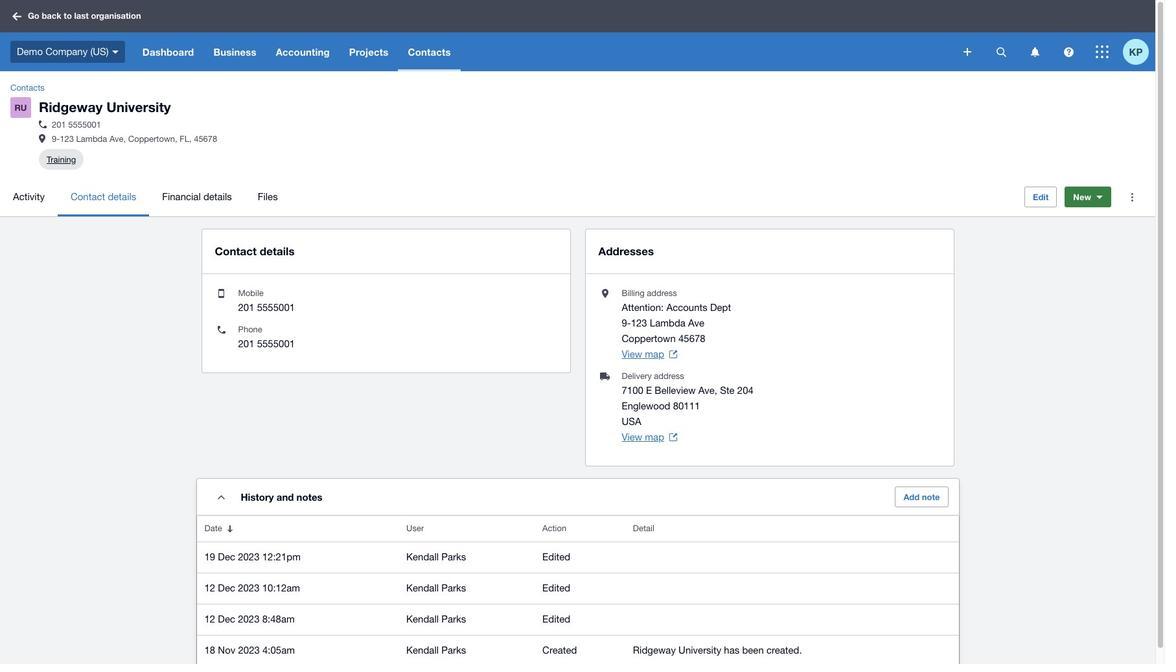 Task type: vqa. For each thing, say whether or not it's contained in the screenshot.
ridgeway in List of history for this document element
yes



Task type: describe. For each thing, give the bounding box(es) containing it.
back
[[42, 11, 61, 21]]

123 inside billing address attention : accounts dept 9-123 lambda ave coppertown 45678 view map
[[631, 318, 647, 329]]

billing address attention : accounts dept 9-123 lambda ave coppertown 45678 view map
[[622, 288, 731, 360]]

contacts for contacts 'link'
[[10, 83, 45, 93]]

new
[[1073, 192, 1091, 202]]

go back to last organisation
[[28, 11, 141, 21]]

university for ridgeway university has been created.
[[678, 645, 721, 656]]

activity
[[13, 191, 45, 202]]

view map link for map
[[622, 430, 677, 445]]

history and notes
[[241, 491, 322, 503]]

dec for 12 dec 2023 8:48am
[[218, 614, 235, 625]]

billing address image
[[39, 134, 45, 143]]

details for contact details button
[[108, 191, 136, 202]]

add
[[904, 492, 920, 502]]

svg image inside demo company (us) popup button
[[112, 50, 118, 54]]

details for financial details button
[[203, 191, 232, 202]]

ridgeway for ridgeway university
[[39, 99, 103, 115]]

5555001 for mobile 201 5555001
[[257, 302, 295, 313]]

contact inside button
[[71, 191, 105, 202]]

created
[[542, 645, 577, 656]]

ru
[[15, 102, 27, 113]]

0 horizontal spatial 45678
[[194, 134, 217, 144]]

edited for 10:12am
[[542, 583, 570, 594]]

(us)
[[90, 46, 109, 57]]

toggle image
[[218, 495, 225, 499]]

to
[[64, 11, 72, 21]]

dashboard
[[142, 46, 194, 58]]

detail button
[[625, 516, 959, 542]]

12 dec 2023 10:12am
[[204, 583, 300, 594]]

kp button
[[1123, 32, 1155, 71]]

has
[[724, 645, 740, 656]]

notes
[[297, 491, 322, 503]]

activity button
[[0, 178, 58, 217]]

organisation
[[91, 11, 141, 21]]

kendall parks for 10:12am
[[406, 583, 466, 594]]

kp
[[1129, 46, 1143, 57]]

note
[[922, 492, 940, 502]]

created.
[[767, 645, 802, 656]]

address for accounts
[[647, 288, 677, 298]]

map inside billing address attention : accounts dept 9-123 lambda ave coppertown 45678 view map
[[645, 349, 664, 360]]

action button
[[535, 516, 625, 542]]

accounting button
[[266, 32, 339, 71]]

date
[[204, 524, 222, 533]]

projects button
[[339, 32, 398, 71]]

mobile 201 5555001
[[238, 288, 295, 313]]

45678 inside billing address attention : accounts dept 9-123 lambda ave coppertown 45678 view map
[[678, 333, 705, 344]]

kendall parks for 4:05am
[[406, 645, 466, 656]]

12:21pm
[[262, 552, 301, 563]]

0 horizontal spatial ave,
[[109, 134, 126, 144]]

contacts button
[[398, 32, 461, 71]]

parks for 12 dec 2023 10:12am
[[441, 583, 466, 594]]

ave
[[688, 318, 704, 329]]

and
[[277, 491, 294, 503]]

actions menu image
[[1119, 184, 1145, 210]]

contacts for contacts popup button
[[408, 46, 451, 58]]

1 horizontal spatial contact details
[[215, 244, 295, 258]]

user
[[406, 524, 424, 533]]

business button
[[204, 32, 266, 71]]

parks for 18 nov 2023 4:05am
[[441, 645, 466, 656]]

banner containing kp
[[0, 0, 1155, 71]]

:
[[661, 302, 664, 313]]

kendall parks for 8:48am
[[406, 614, 466, 625]]

financial details button
[[149, 178, 245, 217]]

view inside billing address attention : accounts dept 9-123 lambda ave coppertown 45678 view map
[[622, 349, 642, 360]]

80111
[[673, 401, 700, 412]]

9-123 lambda ave, coppertown, fl, 45678
[[52, 134, 217, 144]]

1 horizontal spatial svg image
[[964, 48, 971, 56]]

delivery address 7100 e belleview ave, ste 204 englewood 80111 usa view map
[[622, 371, 754, 443]]

list of history for this document element
[[197, 516, 959, 664]]

phone 201 5555001
[[238, 325, 295, 349]]

ridgeway university
[[39, 99, 171, 115]]

new button
[[1065, 187, 1111, 207]]

financial
[[162, 191, 201, 202]]

2 horizontal spatial details
[[260, 244, 295, 258]]

204
[[737, 385, 754, 396]]

add note
[[904, 492, 940, 502]]

201 5555001
[[52, 120, 101, 130]]

view inside delivery address 7100 e belleview ave, ste 204 englewood 80111 usa view map
[[622, 432, 642, 443]]

lambda inside billing address attention : accounts dept 9-123 lambda ave coppertown 45678 view map
[[650, 318, 686, 329]]

edited for 8:48am
[[542, 614, 570, 625]]

7100
[[622, 385, 643, 396]]

kendall parks for 12:21pm
[[406, 552, 466, 563]]

accounts
[[666, 302, 707, 313]]

address for belleview
[[654, 371, 684, 381]]

nov
[[218, 645, 235, 656]]

e
[[646, 385, 652, 396]]

last
[[74, 11, 89, 21]]

billing
[[622, 288, 645, 298]]



Task type: locate. For each thing, give the bounding box(es) containing it.
accounting
[[276, 46, 330, 58]]

2 vertical spatial dec
[[218, 614, 235, 625]]

ave, inside delivery address 7100 e belleview ave, ste 204 englewood 80111 usa view map
[[698, 385, 717, 396]]

kendall for 18 nov 2023 4:05am
[[406, 645, 439, 656]]

3 edited from the top
[[542, 614, 570, 625]]

details
[[108, 191, 136, 202], [203, 191, 232, 202], [260, 244, 295, 258]]

0 vertical spatial university
[[106, 99, 171, 115]]

kendall for 19 dec 2023 12:21pm
[[406, 552, 439, 563]]

kendall parks
[[406, 552, 466, 563], [406, 583, 466, 594], [406, 614, 466, 625], [406, 645, 466, 656]]

0 horizontal spatial lambda
[[76, 134, 107, 144]]

12 down 19
[[204, 583, 215, 594]]

business
[[213, 46, 256, 58]]

dec right 19
[[218, 552, 235, 563]]

5555001 inside mobile 201 5555001
[[257, 302, 295, 313]]

201 inside phone 201 5555001
[[238, 338, 254, 349]]

lambda down 201 5555001
[[76, 134, 107, 144]]

12
[[204, 583, 215, 594], [204, 614, 215, 625]]

kendall
[[406, 552, 439, 563], [406, 583, 439, 594], [406, 614, 439, 625], [406, 645, 439, 656]]

1 horizontal spatial 9-
[[622, 318, 631, 329]]

usa
[[622, 416, 641, 427]]

ste
[[720, 385, 735, 396]]

1 vertical spatial view map link
[[622, 430, 677, 445]]

2 kendall from the top
[[406, 583, 439, 594]]

1 vertical spatial 45678
[[678, 333, 705, 344]]

menu
[[0, 178, 1014, 217]]

lambda down :
[[650, 318, 686, 329]]

1 vertical spatial contact details
[[215, 244, 295, 258]]

201 inside mobile 201 5555001
[[238, 302, 254, 313]]

contact down training at the top of page
[[71, 191, 105, 202]]

5555001
[[68, 120, 101, 130], [257, 302, 295, 313], [257, 338, 295, 349]]

2 view map link from the top
[[622, 430, 677, 445]]

dec up nov
[[218, 614, 235, 625]]

attention
[[622, 302, 661, 313]]

training
[[47, 155, 76, 164]]

5555001 down the mobile
[[257, 302, 295, 313]]

edited for 12:21pm
[[542, 552, 570, 563]]

university
[[106, 99, 171, 115], [678, 645, 721, 656]]

0 horizontal spatial university
[[106, 99, 171, 115]]

1 vertical spatial contacts
[[10, 83, 45, 93]]

1 horizontal spatial lambda
[[650, 318, 686, 329]]

dept
[[710, 302, 731, 313]]

university up 9-123 lambda ave, coppertown, fl, 45678
[[106, 99, 171, 115]]

ridgeway inside list of history for this document element
[[633, 645, 676, 656]]

parks
[[441, 552, 466, 563], [441, 583, 466, 594], [441, 614, 466, 625], [441, 645, 466, 656]]

1 horizontal spatial contacts
[[408, 46, 451, 58]]

4 parks from the top
[[441, 645, 466, 656]]

toggle button
[[208, 484, 234, 510]]

contacts inside 'link'
[[10, 83, 45, 93]]

2 edited from the top
[[542, 583, 570, 594]]

user button
[[399, 516, 535, 542]]

0 vertical spatial view map link
[[622, 347, 677, 362]]

1 vertical spatial address
[[654, 371, 684, 381]]

edited
[[542, 552, 570, 563], [542, 583, 570, 594], [542, 614, 570, 625]]

1 kendall from the top
[[406, 552, 439, 563]]

2023 up 12 dec 2023 8:48am
[[238, 583, 260, 594]]

2 2023 from the top
[[238, 583, 260, 594]]

2023 up 12 dec 2023 10:12am
[[238, 552, 260, 563]]

address inside billing address attention : accounts dept 9-123 lambda ave coppertown 45678 view map
[[647, 288, 677, 298]]

2 parks from the top
[[441, 583, 466, 594]]

2023
[[238, 552, 260, 563], [238, 583, 260, 594], [238, 614, 260, 625], [238, 645, 260, 656]]

2 horizontal spatial svg image
[[1064, 47, 1073, 57]]

3 kendall from the top
[[406, 614, 439, 625]]

add note button
[[895, 487, 948, 507]]

2 dec from the top
[[218, 583, 235, 594]]

ridgeway for ridgeway university has been created.
[[633, 645, 676, 656]]

contact details down training at the top of page
[[71, 191, 136, 202]]

contact up the mobile
[[215, 244, 257, 258]]

45678
[[194, 134, 217, 144], [678, 333, 705, 344]]

201 for phone 201 5555001
[[238, 338, 254, 349]]

1 horizontal spatial ridgeway
[[633, 645, 676, 656]]

date button
[[197, 516, 399, 542]]

0 vertical spatial address
[[647, 288, 677, 298]]

contact details up the mobile
[[215, 244, 295, 258]]

0 horizontal spatial contact details
[[71, 191, 136, 202]]

parks for 19 dec 2023 12:21pm
[[441, 552, 466, 563]]

2 vertical spatial 5555001
[[257, 338, 295, 349]]

2 kendall parks from the top
[[406, 583, 466, 594]]

1 map from the top
[[645, 349, 664, 360]]

3 dec from the top
[[218, 614, 235, 625]]

0 vertical spatial contact
[[71, 191, 105, 202]]

dec up 12 dec 2023 8:48am
[[218, 583, 235, 594]]

ridgeway
[[39, 99, 103, 115], [633, 645, 676, 656]]

detail
[[633, 524, 654, 533]]

201 right phone number image
[[52, 120, 66, 130]]

0 vertical spatial 123
[[60, 134, 74, 144]]

svg image inside go back to last organisation link
[[12, 12, 21, 20]]

0 vertical spatial 5555001
[[68, 120, 101, 130]]

contacts right projects
[[408, 46, 451, 58]]

1 view map link from the top
[[622, 347, 677, 362]]

dec for 12 dec 2023 10:12am
[[218, 583, 235, 594]]

dashboard link
[[133, 32, 204, 71]]

kendall for 12 dec 2023 10:12am
[[406, 583, 439, 594]]

delivery
[[622, 371, 652, 381]]

view up delivery
[[622, 349, 642, 360]]

0 vertical spatial view
[[622, 349, 642, 360]]

18 nov 2023 4:05am
[[204, 645, 295, 656]]

contacts link
[[5, 82, 50, 95]]

company
[[45, 46, 88, 57]]

ave, down ridgeway university
[[109, 134, 126, 144]]

2 vertical spatial 201
[[238, 338, 254, 349]]

5555001 for phone 201 5555001
[[257, 338, 295, 349]]

1 vertical spatial ave,
[[698, 385, 717, 396]]

files button
[[245, 178, 291, 217]]

1 kendall parks from the top
[[406, 552, 466, 563]]

details down 9-123 lambda ave, coppertown, fl, 45678
[[108, 191, 136, 202]]

map down coppertown
[[645, 349, 664, 360]]

1 vertical spatial view
[[622, 432, 642, 443]]

history
[[241, 491, 274, 503]]

university left has at the bottom right of page
[[678, 645, 721, 656]]

1 horizontal spatial 123
[[631, 318, 647, 329]]

phone number image
[[39, 121, 47, 128]]

training button
[[47, 149, 76, 170]]

view map link for view
[[622, 347, 677, 362]]

details up the mobile
[[260, 244, 295, 258]]

1 vertical spatial dec
[[218, 583, 235, 594]]

view
[[622, 349, 642, 360], [622, 432, 642, 443]]

9-
[[52, 134, 60, 144], [622, 318, 631, 329]]

projects
[[349, 46, 388, 58]]

menu containing activity
[[0, 178, 1014, 217]]

0 vertical spatial ridgeway
[[39, 99, 103, 115]]

coppertown
[[622, 333, 676, 344]]

1 2023 from the top
[[238, 552, 260, 563]]

201 down the mobile
[[238, 302, 254, 313]]

2023 right nov
[[238, 645, 260, 656]]

3 kendall parks from the top
[[406, 614, 466, 625]]

map
[[645, 349, 664, 360], [645, 432, 664, 443]]

1 horizontal spatial details
[[203, 191, 232, 202]]

4 kendall parks from the top
[[406, 645, 466, 656]]

contacts inside popup button
[[408, 46, 451, 58]]

0 horizontal spatial contact
[[71, 191, 105, 202]]

1 vertical spatial university
[[678, 645, 721, 656]]

12 dec 2023 8:48am
[[204, 614, 295, 625]]

map down "englewood"
[[645, 432, 664, 443]]

0 vertical spatial lambda
[[76, 134, 107, 144]]

1 vertical spatial 5555001
[[257, 302, 295, 313]]

details right financial
[[203, 191, 232, 202]]

lambda
[[76, 134, 107, 144], [650, 318, 686, 329]]

9- inside billing address attention : accounts dept 9-123 lambda ave coppertown 45678 view map
[[622, 318, 631, 329]]

coppertown,
[[128, 134, 177, 144]]

university for ridgeway university
[[106, 99, 171, 115]]

1 horizontal spatial ave,
[[698, 385, 717, 396]]

0 vertical spatial dec
[[218, 552, 235, 563]]

5555001 inside phone 201 5555001
[[257, 338, 295, 349]]

1 vertical spatial 201
[[238, 302, 254, 313]]

0 horizontal spatial 9-
[[52, 134, 60, 144]]

1 horizontal spatial contact
[[215, 244, 257, 258]]

1 vertical spatial contact
[[215, 244, 257, 258]]

0 horizontal spatial svg image
[[12, 12, 21, 20]]

1 horizontal spatial 45678
[[678, 333, 705, 344]]

fl,
[[180, 134, 192, 144]]

1 horizontal spatial university
[[678, 645, 721, 656]]

0 vertical spatial 201
[[52, 120, 66, 130]]

map inside delivery address 7100 e belleview ave, ste 204 englewood 80111 usa view map
[[645, 432, 664, 443]]

10:12am
[[262, 583, 300, 594]]

0 vertical spatial 45678
[[194, 134, 217, 144]]

1 vertical spatial lambda
[[650, 318, 686, 329]]

2 12 from the top
[[204, 614, 215, 625]]

0 horizontal spatial ridgeway
[[39, 99, 103, 115]]

123 down attention
[[631, 318, 647, 329]]

financial details
[[162, 191, 232, 202]]

2023 for 8:48am
[[238, 614, 260, 625]]

1 dec from the top
[[218, 552, 235, 563]]

12 for 12 dec 2023 8:48am
[[204, 614, 215, 625]]

view down usa
[[622, 432, 642, 443]]

1 12 from the top
[[204, 583, 215, 594]]

phone
[[238, 325, 262, 334]]

8:48am
[[262, 614, 295, 625]]

edit
[[1033, 192, 1049, 202]]

0 vertical spatial contacts
[[408, 46, 451, 58]]

svg image
[[12, 12, 21, 20], [1064, 47, 1073, 57], [964, 48, 971, 56]]

2 vertical spatial edited
[[542, 614, 570, 625]]

parks for 12 dec 2023 8:48am
[[441, 614, 466, 625]]

0 vertical spatial 12
[[204, 583, 215, 594]]

1 parks from the top
[[441, 552, 466, 563]]

view map link
[[622, 347, 677, 362], [622, 430, 677, 445]]

1 vertical spatial 123
[[631, 318, 647, 329]]

18
[[204, 645, 215, 656]]

englewood
[[622, 401, 670, 412]]

3 2023 from the top
[[238, 614, 260, 625]]

address up :
[[647, 288, 677, 298]]

1 vertical spatial 9-
[[622, 318, 631, 329]]

contact details button
[[58, 178, 149, 217]]

45678 right the fl,
[[194, 134, 217, 144]]

0 horizontal spatial 123
[[60, 134, 74, 144]]

0 vertical spatial ave,
[[109, 134, 126, 144]]

kendall for 12 dec 2023 8:48am
[[406, 614, 439, 625]]

belleview
[[655, 385, 696, 396]]

demo company (us)
[[17, 46, 109, 57]]

2 view from the top
[[622, 432, 642, 443]]

1 vertical spatial ridgeway
[[633, 645, 676, 656]]

view map link down coppertown
[[622, 347, 677, 362]]

demo company (us) button
[[0, 32, 133, 71]]

2023 left 8:48am
[[238, 614, 260, 625]]

0 horizontal spatial contacts
[[10, 83, 45, 93]]

go back to last organisation link
[[8, 5, 149, 28]]

action
[[542, 524, 566, 533]]

2023 for 10:12am
[[238, 583, 260, 594]]

4 kendall from the top
[[406, 645, 439, 656]]

2023 for 12:21pm
[[238, 552, 260, 563]]

1 view from the top
[[622, 349, 642, 360]]

5555001 down ridgeway university
[[68, 120, 101, 130]]

0 horizontal spatial details
[[108, 191, 136, 202]]

0 vertical spatial edited
[[542, 552, 570, 563]]

files
[[258, 191, 278, 202]]

demo
[[17, 46, 43, 57]]

1 vertical spatial edited
[[542, 583, 570, 594]]

contacts up the ru
[[10, 83, 45, 93]]

19 dec 2023 12:21pm
[[204, 552, 301, 563]]

9- right billing address icon
[[52, 134, 60, 144]]

address inside delivery address 7100 e belleview ave, ste 204 englewood 80111 usa view map
[[654, 371, 684, 381]]

been
[[742, 645, 764, 656]]

view map link down usa
[[622, 430, 677, 445]]

9- down attention
[[622, 318, 631, 329]]

1 vertical spatial 12
[[204, 614, 215, 625]]

ave,
[[109, 134, 126, 144], [698, 385, 717, 396]]

addresses
[[598, 244, 654, 258]]

ave, left ste
[[698, 385, 717, 396]]

2 map from the top
[[645, 432, 664, 443]]

mobile
[[238, 288, 264, 298]]

123 down 201 5555001
[[60, 134, 74, 144]]

0 vertical spatial 9-
[[52, 134, 60, 144]]

1 vertical spatial map
[[645, 432, 664, 443]]

svg image
[[1096, 45, 1109, 58], [996, 47, 1006, 57], [1031, 47, 1039, 57], [112, 50, 118, 54]]

go
[[28, 11, 39, 21]]

address up belleview
[[654, 371, 684, 381]]

19
[[204, 552, 215, 563]]

12 for 12 dec 2023 10:12am
[[204, 583, 215, 594]]

3 parks from the top
[[441, 614, 466, 625]]

4 2023 from the top
[[238, 645, 260, 656]]

university inside list of history for this document element
[[678, 645, 721, 656]]

1 edited from the top
[[542, 552, 570, 563]]

201 for mobile 201 5555001
[[238, 302, 254, 313]]

contact details inside button
[[71, 191, 136, 202]]

0 vertical spatial map
[[645, 349, 664, 360]]

2023 for 4:05am
[[238, 645, 260, 656]]

edit button
[[1024, 187, 1057, 207]]

0 vertical spatial contact details
[[71, 191, 136, 202]]

4:05am
[[262, 645, 295, 656]]

ridgeway university has been created.
[[633, 645, 802, 656]]

banner
[[0, 0, 1155, 71]]

12 up the 18
[[204, 614, 215, 625]]

dec for 19 dec 2023 12:21pm
[[218, 552, 235, 563]]

201 down phone
[[238, 338, 254, 349]]

5555001 down phone
[[257, 338, 295, 349]]

45678 down ave
[[678, 333, 705, 344]]



